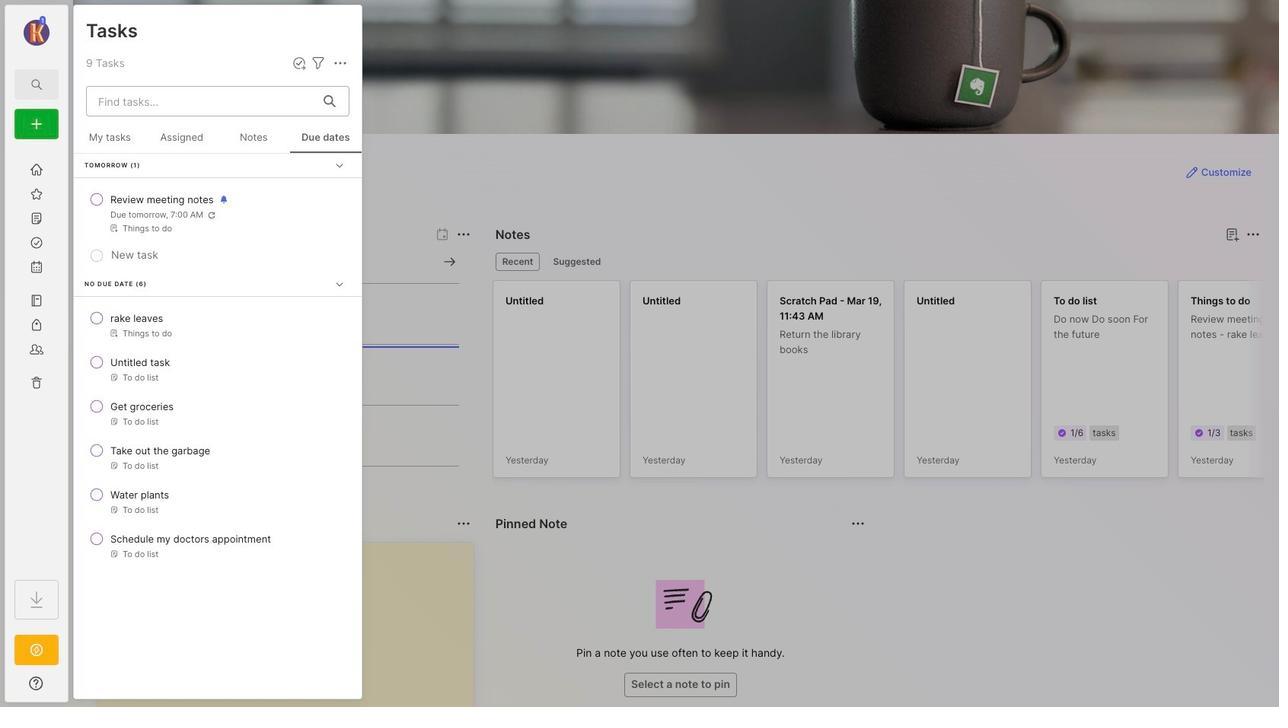 Task type: vqa. For each thing, say whether or not it's contained in the screenshot.
SEARCH BOX
no



Task type: locate. For each thing, give the bounding box(es) containing it.
collapse 02_tomorrow image
[[332, 158, 347, 173]]

more actions and view options image
[[331, 54, 350, 72]]

upgrade image
[[27, 641, 46, 660]]

WHAT'S NEW field
[[5, 672, 68, 696]]

tree inside main element
[[5, 149, 68, 567]]

tree
[[5, 149, 68, 567]]

collapse 05_nodate image
[[332, 277, 347, 292]]

2 row from the top
[[80, 305, 356, 346]]

schedule my doctors appointment 5 cell
[[110, 532, 271, 547]]

take out the garbage 3 cell
[[110, 443, 210, 459]]

Filter tasks field
[[309, 54, 328, 72]]

0 horizontal spatial tab
[[496, 253, 540, 271]]

Start writing… text field
[[110, 543, 473, 708]]

Account field
[[5, 14, 68, 48]]

Find tasks… text field
[[89, 89, 315, 114]]

row group
[[74, 154, 362, 580], [493, 280, 1280, 488]]

new task image
[[292, 56, 307, 71]]

row
[[80, 186, 356, 241], [80, 305, 356, 346], [80, 349, 356, 390], [80, 393, 356, 434], [80, 437, 356, 478], [80, 481, 356, 523], [80, 526, 356, 567]]

1 tab from the left
[[496, 253, 540, 271]]

More actions and view options field
[[328, 54, 350, 72]]

6 row from the top
[[80, 481, 356, 523]]

main element
[[0, 0, 73, 708]]

click to expand image
[[67, 680, 78, 698]]

rake leaves 0 cell
[[110, 311, 163, 326]]

tab list
[[496, 253, 1259, 271]]

tab
[[496, 253, 540, 271], [547, 253, 608, 271]]

1 horizontal spatial tab
[[547, 253, 608, 271]]



Task type: describe. For each thing, give the bounding box(es) containing it.
0 horizontal spatial row group
[[74, 154, 362, 580]]

3 row from the top
[[80, 349, 356, 390]]

get groceries 2 cell
[[110, 399, 174, 414]]

water plants 4 cell
[[110, 488, 169, 503]]

review meeting notes 0 cell
[[110, 192, 214, 207]]

home image
[[29, 162, 44, 178]]

2 tab from the left
[[547, 253, 608, 271]]

filter tasks image
[[309, 54, 328, 72]]

5 row from the top
[[80, 437, 356, 478]]

edit search image
[[27, 75, 46, 94]]

1 row from the top
[[80, 186, 356, 241]]

7 row from the top
[[80, 526, 356, 567]]

4 row from the top
[[80, 393, 356, 434]]

1 horizontal spatial row group
[[493, 280, 1280, 488]]

untitled task 1 cell
[[110, 355, 170, 370]]



